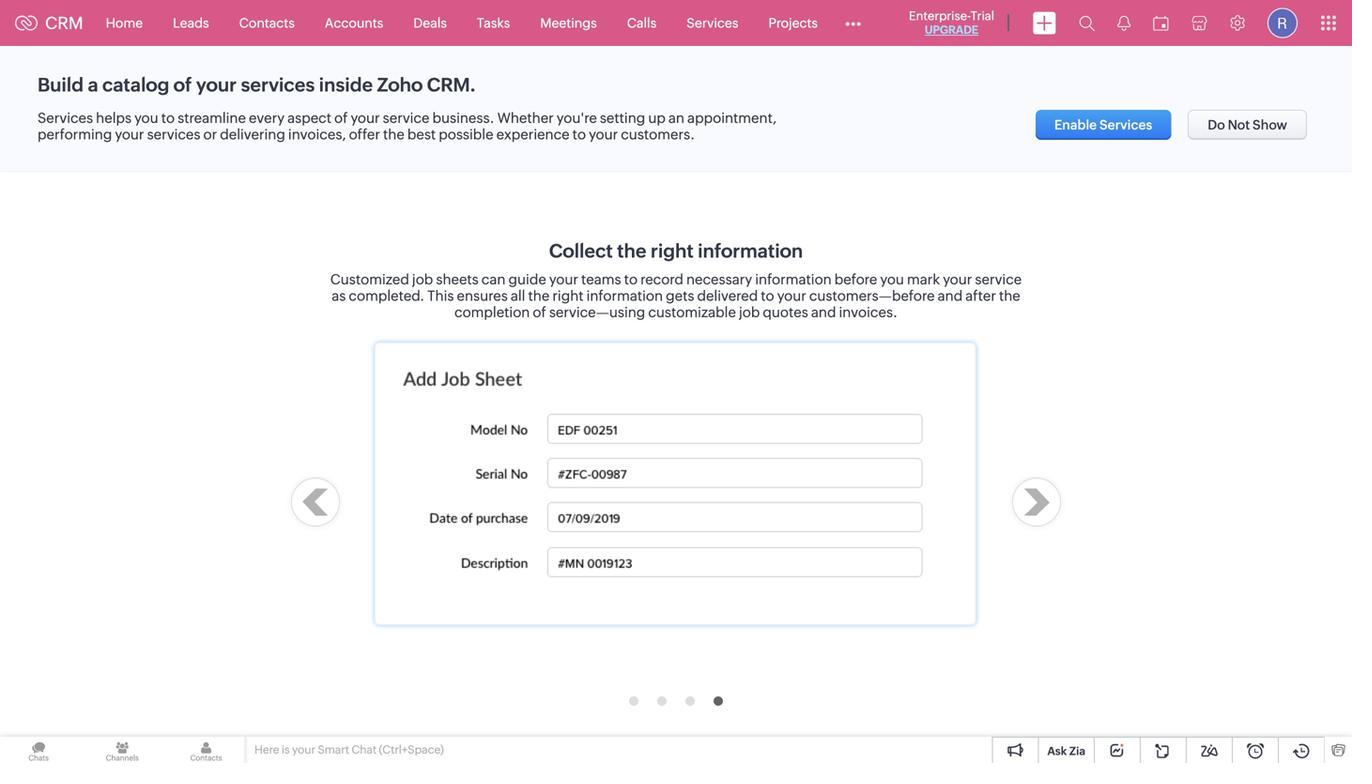Task type: locate. For each thing, give the bounding box(es) containing it.
1 horizontal spatial and
[[938, 288, 963, 304]]

whether
[[497, 110, 554, 126]]

you right helps
[[134, 110, 158, 126]]

you
[[134, 110, 158, 126], [881, 272, 905, 288]]

and right "quotes"
[[811, 304, 836, 321]]

information
[[698, 241, 803, 262], [755, 272, 832, 288], [587, 288, 663, 304]]

services inside services helps you to streamline every aspect of your service business. whether you're setting up an appointment, performing your services or delivering invoices, offer the best possible experience to your customers.
[[147, 126, 201, 143]]

to
[[161, 110, 175, 126], [573, 126, 586, 143], [624, 272, 638, 288], [761, 288, 775, 304]]

1 horizontal spatial service
[[975, 272, 1022, 288]]

services link
[[672, 0, 754, 46]]

every
[[249, 110, 285, 126]]

customizable
[[648, 304, 736, 321]]

0 vertical spatial you
[[134, 110, 158, 126]]

right right guide
[[553, 288, 584, 304]]

create menu element
[[1022, 0, 1068, 46]]

upgrade
[[925, 23, 979, 36]]

zoho
[[377, 74, 423, 96]]

experience
[[496, 126, 570, 143]]

and left after
[[938, 288, 963, 304]]

delivered
[[697, 288, 758, 304]]

0 vertical spatial right
[[651, 241, 694, 262]]

tasks link
[[462, 0, 525, 46]]

logo image
[[15, 15, 38, 31]]

aspect
[[288, 110, 332, 126]]

necessary
[[687, 272, 753, 288]]

1 horizontal spatial services
[[687, 15, 739, 31]]

service inside services helps you to streamline every aspect of your service business. whether you're setting up an appointment, performing your services or delivering invoices, offer the best possible experience to your customers.
[[383, 110, 430, 126]]

1 horizontal spatial of
[[334, 110, 348, 126]]

services left the or on the top left of the page
[[147, 126, 201, 143]]

ask zia
[[1048, 745, 1086, 758]]

right
[[651, 241, 694, 262], [553, 288, 584, 304]]

0 vertical spatial services
[[241, 74, 315, 96]]

of right the all on the top left of the page
[[533, 304, 547, 321]]

0 vertical spatial job
[[412, 272, 433, 288]]

gets
[[666, 288, 695, 304]]

trial
[[971, 9, 995, 23]]

0 horizontal spatial service
[[383, 110, 430, 126]]

signals image
[[1118, 15, 1131, 31]]

1 vertical spatial right
[[553, 288, 584, 304]]

1 horizontal spatial right
[[651, 241, 694, 262]]

home link
[[91, 0, 158, 46]]

deals
[[414, 15, 447, 31]]

you inside services helps you to streamline every aspect of your service business. whether you're setting up an appointment, performing your services or delivering invoices, offer the best possible experience to your customers.
[[134, 110, 158, 126]]

best
[[408, 126, 436, 143]]

0 vertical spatial of
[[174, 74, 192, 96]]

calls
[[627, 15, 657, 31]]

or
[[203, 126, 217, 143]]

your left customers.
[[589, 126, 618, 143]]

services inside services helps you to streamline every aspect of your service business. whether you're setting up an appointment, performing your services or delivering invoices, offer the best possible experience to your customers.
[[38, 110, 93, 126]]

1 horizontal spatial job
[[739, 304, 760, 321]]

your right is in the bottom left of the page
[[292, 744, 316, 757]]

you inside collect the right information customized job sheets can guide your teams to record necessary information before you mark your service as completed. this ensures all the right information gets delivered to your customers—before and after the completion of service—using customizable job quotes and invoices.
[[881, 272, 905, 288]]

do
[[1208, 117, 1226, 132]]

your
[[196, 74, 237, 96], [351, 110, 380, 126], [115, 126, 144, 143], [589, 126, 618, 143], [549, 272, 579, 288], [943, 272, 973, 288], [777, 288, 807, 304], [292, 744, 316, 757]]

your right the mark
[[943, 272, 973, 288]]

an
[[669, 110, 685, 126]]

services
[[241, 74, 315, 96], [147, 126, 201, 143]]

here
[[255, 744, 279, 757]]

2 horizontal spatial services
[[1100, 117, 1153, 132]]

and
[[938, 288, 963, 304], [811, 304, 836, 321]]

collect the right information customized job sheets can guide your teams to record necessary information before you mark your service as completed. this ensures all the right information gets delivered to your customers—before and after the completion of service—using customizable job quotes and invoices.
[[330, 241, 1022, 321]]

of inside services helps you to streamline every aspect of your service business. whether you're setting up an appointment, performing your services or delivering invoices, offer the best possible experience to your customers.
[[334, 110, 348, 126]]

0 horizontal spatial services
[[38, 110, 93, 126]]

your down inside
[[351, 110, 380, 126]]

here is your smart chat (ctrl+space)
[[255, 744, 444, 757]]

1 vertical spatial services
[[147, 126, 201, 143]]

information left gets
[[587, 288, 663, 304]]

your down collect
[[549, 272, 579, 288]]

show
[[1253, 117, 1288, 132]]

to right teams
[[624, 272, 638, 288]]

crm.
[[427, 74, 476, 96]]

crm
[[45, 13, 83, 33]]

information up 'necessary'
[[698, 241, 803, 262]]

ask
[[1048, 745, 1067, 758]]

to right experience
[[573, 126, 586, 143]]

job left "quotes"
[[739, 304, 760, 321]]

you left the mark
[[881, 272, 905, 288]]

2 horizontal spatial of
[[533, 304, 547, 321]]

collect
[[549, 241, 613, 262]]

0 horizontal spatial services
[[147, 126, 201, 143]]

1 vertical spatial service
[[975, 272, 1022, 288]]

is
[[282, 744, 290, 757]]

guide
[[509, 272, 546, 288]]

of
[[174, 74, 192, 96], [334, 110, 348, 126], [533, 304, 547, 321]]

service down zoho
[[383, 110, 430, 126]]

completed.
[[349, 288, 425, 304]]

helps
[[96, 110, 132, 126]]

services right enable
[[1100, 117, 1153, 132]]

a
[[88, 74, 98, 96]]

of up 'streamline'
[[174, 74, 192, 96]]

your right delivered
[[777, 288, 807, 304]]

the right after
[[999, 288, 1021, 304]]

of left offer
[[334, 110, 348, 126]]

zia
[[1070, 745, 1086, 758]]

leads
[[173, 15, 209, 31]]

channels image
[[84, 737, 161, 764]]

1 vertical spatial of
[[334, 110, 348, 126]]

0 horizontal spatial you
[[134, 110, 158, 126]]

offer
[[349, 126, 380, 143]]

the
[[383, 126, 405, 143], [617, 241, 647, 262], [528, 288, 550, 304], [999, 288, 1021, 304]]

the left best
[[383, 126, 405, 143]]

Other Modules field
[[833, 8, 874, 38]]

you're
[[557, 110, 597, 126]]

create menu image
[[1033, 12, 1057, 34]]

services
[[687, 15, 739, 31], [38, 110, 93, 126], [1100, 117, 1153, 132]]

1 horizontal spatial you
[[881, 272, 905, 288]]

enable services
[[1055, 117, 1153, 132]]

1 vertical spatial job
[[739, 304, 760, 321]]

of inside collect the right information customized job sheets can guide your teams to record necessary information before you mark your service as completed. this ensures all the right information gets delivered to your customers—before and after the completion of service—using customizable job quotes and invoices.
[[533, 304, 547, 321]]

search element
[[1068, 0, 1107, 46]]

invoices,
[[288, 126, 346, 143]]

service list image
[[370, 337, 983, 634]]

profile element
[[1257, 0, 1309, 46]]

do not show
[[1208, 117, 1288, 132]]

services down build
[[38, 110, 93, 126]]

services right calls
[[687, 15, 739, 31]]

quotes
[[763, 304, 809, 321]]

2 vertical spatial of
[[533, 304, 547, 321]]

service
[[383, 110, 430, 126], [975, 272, 1022, 288]]

job
[[412, 272, 433, 288], [739, 304, 760, 321]]

signals element
[[1107, 0, 1142, 46]]

enterprise-
[[909, 9, 971, 23]]

services up every
[[241, 74, 315, 96]]

1 vertical spatial you
[[881, 272, 905, 288]]

contacts image
[[168, 737, 245, 764]]

0 vertical spatial service
[[383, 110, 430, 126]]

job left sheets
[[412, 272, 433, 288]]

right up record
[[651, 241, 694, 262]]

service right the mark
[[975, 272, 1022, 288]]



Task type: describe. For each thing, give the bounding box(es) containing it.
your up 'streamline'
[[196, 74, 237, 96]]

customers.
[[621, 126, 695, 143]]

possible
[[439, 126, 494, 143]]

customers—before
[[810, 288, 935, 304]]

ensures
[[457, 288, 508, 304]]

smart
[[318, 744, 349, 757]]

appointment,
[[688, 110, 777, 126]]

performing
[[38, 126, 112, 143]]

leads link
[[158, 0, 224, 46]]

service inside collect the right information customized job sheets can guide your teams to record necessary information before you mark your service as completed. this ensures all the right information gets delivered to your customers—before and after the completion of service—using customizable job quotes and invoices.
[[975, 272, 1022, 288]]

chats image
[[0, 737, 77, 764]]

projects link
[[754, 0, 833, 46]]

meetings
[[540, 15, 597, 31]]

setting
[[600, 110, 646, 126]]

enable services button
[[1036, 110, 1172, 140]]

0 horizontal spatial right
[[553, 288, 584, 304]]

projects
[[769, 15, 818, 31]]

catalog
[[102, 74, 169, 96]]

all
[[511, 288, 526, 304]]

before
[[835, 272, 878, 288]]

0 horizontal spatial and
[[811, 304, 836, 321]]

information up "quotes"
[[755, 272, 832, 288]]

contacts
[[239, 15, 295, 31]]

deals link
[[399, 0, 462, 46]]

meetings link
[[525, 0, 612, 46]]

calendar image
[[1154, 15, 1169, 31]]

accounts
[[325, 15, 384, 31]]

crm link
[[15, 13, 83, 33]]

the right the all on the top left of the page
[[528, 288, 550, 304]]

0 horizontal spatial of
[[174, 74, 192, 96]]

the up record
[[617, 241, 647, 262]]

home
[[106, 15, 143, 31]]

chat
[[352, 744, 377, 757]]

after
[[966, 288, 997, 304]]

the inside services helps you to streamline every aspect of your service business. whether you're setting up an appointment, performing your services or delivering invoices, offer the best possible experience to your customers.
[[383, 126, 405, 143]]

services for services helps you to streamline every aspect of your service business. whether you're setting up an appointment, performing your services or delivering invoices, offer the best possible experience to your customers.
[[38, 110, 93, 126]]

tasks
[[477, 15, 510, 31]]

services helps you to streamline every aspect of your service business. whether you're setting up an appointment, performing your services or delivering invoices, offer the best possible experience to your customers.
[[38, 110, 777, 143]]

profile image
[[1268, 8, 1298, 38]]

accounts link
[[310, 0, 399, 46]]

enterprise-trial upgrade
[[909, 9, 995, 36]]

this
[[428, 288, 454, 304]]

completion
[[455, 304, 530, 321]]

to left 'streamline'
[[161, 110, 175, 126]]

streamline
[[178, 110, 246, 126]]

as
[[332, 288, 346, 304]]

your down catalog
[[115, 126, 144, 143]]

do not show button
[[1188, 110, 1308, 140]]

business.
[[433, 110, 495, 126]]

not
[[1228, 117, 1251, 132]]

inside
[[319, 74, 373, 96]]

teams
[[581, 272, 621, 288]]

record
[[641, 272, 684, 288]]

build
[[38, 74, 84, 96]]

service—using
[[549, 304, 646, 321]]

delivering
[[220, 126, 285, 143]]

0 horizontal spatial job
[[412, 272, 433, 288]]

enable
[[1055, 117, 1097, 132]]

invoices.
[[839, 304, 898, 321]]

services for services
[[687, 15, 739, 31]]

(ctrl+space)
[[379, 744, 444, 757]]

customized
[[330, 272, 409, 288]]

search image
[[1079, 15, 1095, 31]]

contacts link
[[224, 0, 310, 46]]

sheets
[[436, 272, 479, 288]]

mark
[[907, 272, 940, 288]]

calls link
[[612, 0, 672, 46]]

services inside button
[[1100, 117, 1153, 132]]

1 horizontal spatial services
[[241, 74, 315, 96]]

up
[[648, 110, 666, 126]]

build a catalog of your services inside zoho crm.
[[38, 74, 476, 96]]

can
[[482, 272, 506, 288]]

to right delivered
[[761, 288, 775, 304]]



Task type: vqa. For each thing, say whether or not it's contained in the screenshot.
the left services
yes



